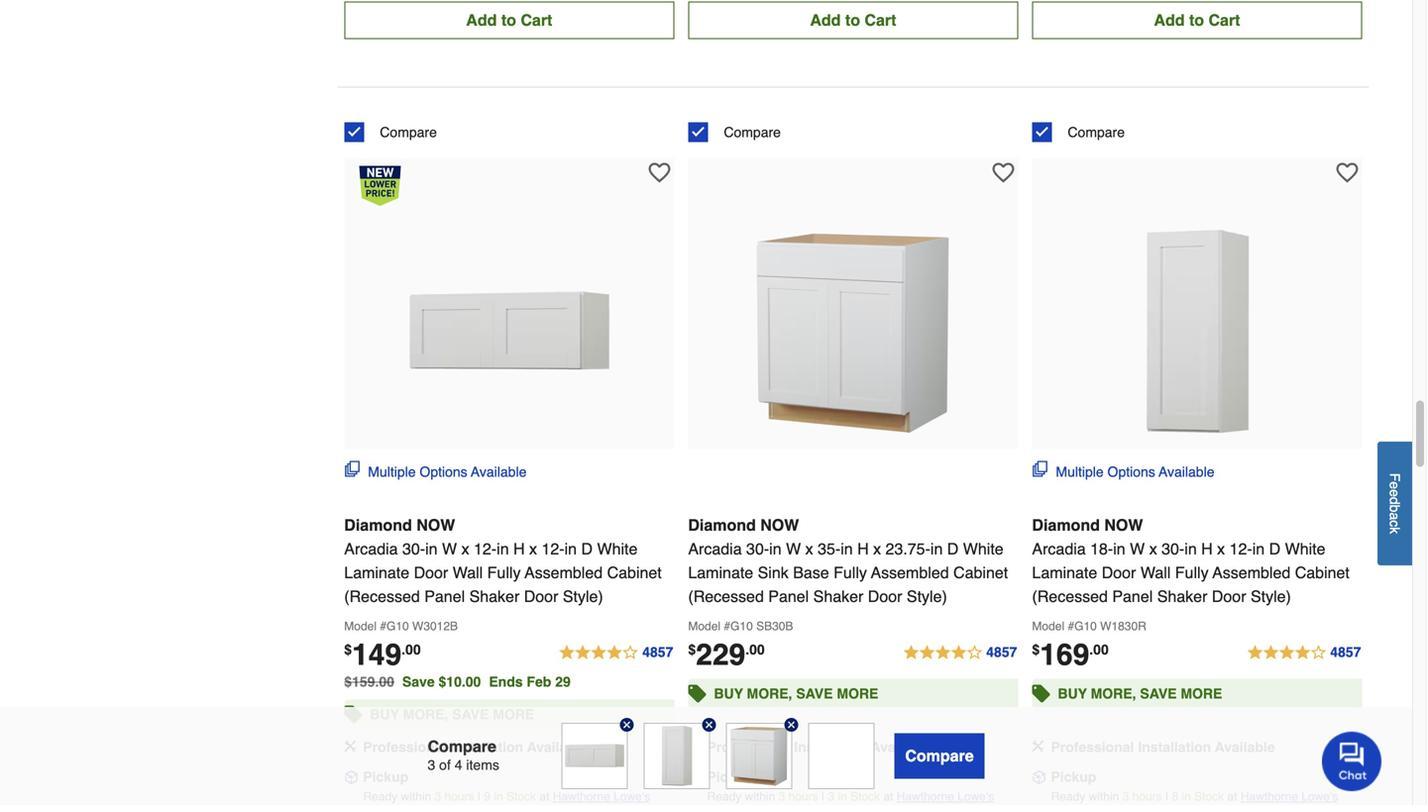 Task type: vqa. For each thing, say whether or not it's contained in the screenshot.
1-877-465-6937 link
no



Task type: describe. For each thing, give the bounding box(es) containing it.
diamond now arcadia 30-in w x 12-in h x 12-in d white laminate door wall fully assembled cabinet (recessed panel shaker door style)
[[344, 517, 662, 606]]

d for arcadia 30-in w x 12-in h x 12-in d white laminate door wall fully assembled cabinet (recessed panel shaker door style)
[[581, 540, 593, 559]]

model for arcadia 30-in w x 35-in h x 23.75-in d white laminate sink base fully assembled cabinet (recessed panel shaker door style)
[[688, 620, 721, 634]]

savings save $10.00 element
[[402, 675, 579, 691]]

3 remove this product image from the left
[[785, 719, 798, 733]]

cabinet for arcadia 30-in w x 12-in h x 12-in d white laminate door wall fully assembled cabinet (recessed panel shaker door style)
[[607, 564, 662, 582]]

1 x from the left
[[461, 540, 469, 559]]

actual price $169.00 element
[[1032, 638, 1109, 673]]

4
[[455, 758, 462, 774]]

to for third add to cart button from right
[[501, 11, 516, 29]]

w1830r
[[1100, 620, 1147, 634]]

pickup image
[[1032, 771, 1046, 785]]

12- for arcadia 30-in w x 12-in h x 12-in d white laminate door wall fully assembled cabinet (recessed panel shaker door style)
[[542, 540, 565, 559]]

29
[[555, 675, 571, 691]]

$ for 229
[[688, 642, 696, 658]]

4857 for 149
[[643, 645, 673, 661]]

2 options from the left
[[1108, 465, 1156, 480]]

2 remove this product image from the left
[[702, 719, 716, 733]]

multiple options available for second multiple options available link from right
[[368, 465, 527, 480]]

door for diamond now arcadia 30-in w x 35-in h x 23.75-in d white laminate sink base fully assembled cabinet (recessed panel shaker door style)
[[868, 588, 902, 606]]

1 e from the top
[[1387, 482, 1403, 490]]

$ 149 .00
[[344, 638, 421, 673]]

2 add to cart button from the left
[[688, 2, 1018, 39]]

diamond for diamond now arcadia 30-in w x 35-in h x 23.75-in d white laminate sink base fully assembled cabinet (recessed panel shaker door style)
[[688, 517, 756, 535]]

1 horizontal spatial tag filled image
[[688, 681, 706, 708]]

available up "diamond now arcadia 18-in w x 30-in h x 12-in d white laminate door wall fully assembled cabinet (recessed panel shaker door style)"
[[1159, 465, 1215, 480]]

18-
[[1090, 540, 1113, 559]]

1 professional installation available from the left
[[363, 740, 587, 756]]

cart for third add to cart button from right
[[521, 11, 552, 29]]

149
[[352, 638, 402, 673]]

chat invite button image
[[1322, 732, 1383, 792]]

compare inside compare 3 of 4 items
[[428, 738, 496, 756]]

model # g10 w3012b
[[344, 620, 458, 634]]

30- for door
[[402, 540, 425, 559]]

now for 12-
[[417, 517, 455, 535]]

2 e from the top
[[1387, 490, 1403, 497]]

hours for 8
[[1133, 791, 1162, 805]]

4857 button for 149
[[558, 642, 674, 666]]

1 professional from the left
[[363, 740, 446, 756]]

hawthorne for ready within 3 hours | 9 in stock at hawthorne lowe's
[[553, 791, 610, 805]]

169
[[1040, 638, 1090, 673]]

add to cart for 2nd add to cart button from left
[[810, 11, 897, 29]]

hawthorne for ready within 3 hours | 3 in stock at hawthorne lowe's
[[897, 791, 954, 805]]

0 horizontal spatial tag filled image
[[344, 701, 362, 729]]

arcadia for arcadia 30-in w x 12-in h x 12-in d white laminate door wall fully assembled cabinet (recessed panel shaker door style)
[[344, 540, 398, 559]]

d
[[1387, 497, 1403, 505]]

$159.00 save $10.00 ends feb 29
[[344, 675, 571, 691]]

arcadia for arcadia 30-in w x 35-in h x 23.75-in d white laminate sink base fully assembled cabinet (recessed panel shaker door style)
[[688, 540, 742, 559]]

buy more, save more for 169
[[1058, 687, 1223, 702]]

add to cart for third add to cart button from right
[[466, 11, 552, 29]]

h for 35-
[[858, 540, 869, 559]]

2 installation from the left
[[794, 740, 868, 756]]

0 horizontal spatial buy more, save more
[[370, 707, 535, 723]]

2 professional installation available from the left
[[707, 740, 931, 756]]

g10 for diamond now arcadia 30-in w x 35-in h x 23.75-in d white laminate sink base fully assembled cabinet (recessed panel shaker door style)
[[731, 620, 753, 634]]

style) for diamond now arcadia 18-in w x 30-in h x 12-in d white laminate door wall fully assembled cabinet (recessed panel shaker door style)
[[1251, 588, 1291, 606]]

pickup for ready within 3 hours | 9 in stock at hawthorne lowe's
[[363, 770, 409, 786]]

# for diamond now arcadia 18-in w x 30-in h x 12-in d white laminate door wall fully assembled cabinet (recessed panel shaker door style)
[[1068, 620, 1075, 634]]

ready within 3 hours | 9 in stock at hawthorne lowe's
[[363, 791, 650, 805]]

panel for 12-
[[424, 588, 465, 606]]

.00 for 169
[[1090, 642, 1109, 658]]

0 horizontal spatial buy
[[370, 707, 399, 723]]

style) for diamond now arcadia 30-in w x 12-in h x 12-in d white laminate door wall fully assembled cabinet (recessed panel shaker door style)
[[563, 588, 603, 606]]

model for arcadia 18-in w x 30-in h x 12-in d white laminate door wall fully assembled cabinet (recessed panel shaker door style)
[[1032, 620, 1065, 634]]

fully for 12-
[[487, 564, 521, 582]]

at for 8
[[1228, 791, 1238, 805]]

w for 30-
[[1130, 540, 1145, 559]]

f e e d b a c k button
[[1378, 442, 1413, 566]]

3 installation from the left
[[1138, 740, 1212, 756]]

cabinet for arcadia 18-in w x 30-in h x 12-in d white laminate door wall fully assembled cabinet (recessed panel shaker door style)
[[1295, 564, 1350, 582]]

1 assembly image from the left
[[344, 741, 356, 753]]

heart outline image
[[649, 162, 670, 184]]

ends feb 29 element
[[489, 675, 579, 691]]

5 x from the left
[[1150, 540, 1157, 559]]

shaker for 12-
[[469, 588, 520, 606]]

compare for 1003204700 "element"
[[724, 125, 781, 140]]

1 options from the left
[[420, 465, 468, 480]]

fully for 30-
[[1175, 564, 1209, 582]]

compare 3 of 4 items
[[428, 738, 499, 774]]

available up diamond now arcadia 30-in w x 12-in h x 12-in d white laminate door wall fully assembled cabinet (recessed panel shaker door style)
[[471, 465, 527, 480]]

compare for compare button
[[905, 747, 974, 766]]

white for arcadia 30-in w x 35-in h x 23.75-in d white laminate sink base fully assembled cabinet (recessed panel shaker door style)
[[963, 540, 1004, 559]]

shaker for 30-
[[1157, 588, 1208, 606]]

4 stars image for 149
[[558, 642, 674, 666]]

3 assembly image from the left
[[1032, 741, 1044, 753]]

1003204714 element
[[1032, 123, 1125, 142]]

2 heart outline image from the left
[[1337, 162, 1358, 184]]

3 x from the left
[[805, 540, 813, 559]]

within for ready within 3 hours | 8 in stock at hawthorne lowe's
[[1089, 791, 1119, 805]]

within for ready within 3 hours | 3 in stock at hawthorne lowe's
[[745, 791, 775, 805]]

laminate for arcadia 30-in w x 12-in h x 12-in d white laminate door wall fully assembled cabinet (recessed panel shaker door style)
[[344, 564, 409, 582]]

add for third add to cart button from right
[[466, 11, 497, 29]]

1 multiple options available link from the left
[[344, 462, 527, 482]]

3 inside compare 3 of 4 items
[[428, 758, 435, 774]]

12- for arcadia 18-in w x 30-in h x 12-in d white laminate door wall fully assembled cabinet (recessed panel shaker door style)
[[1230, 540, 1253, 559]]

d for arcadia 30-in w x 35-in h x 23.75-in d white laminate sink base fully assembled cabinet (recessed panel shaker door style)
[[947, 540, 959, 559]]

c
[[1387, 520, 1403, 527]]

1 12- from the left
[[474, 540, 497, 559]]

available up "ready within 3 hours | 3 in stock at hawthorne lowe's"
[[871, 740, 931, 756]]

w3012b
[[412, 620, 458, 634]]

3 add to cart button from the left
[[1032, 2, 1362, 39]]

4 stars image for 229
[[902, 642, 1018, 666]]

1003204718 element
[[344, 123, 437, 142]]

sb30b
[[756, 620, 793, 634]]

.00 for 229
[[746, 642, 765, 658]]

buy more, save more for 229
[[714, 687, 879, 702]]

laminate for arcadia 30-in w x 35-in h x 23.75-in d white laminate sink base fully assembled cabinet (recessed panel shaker door style)
[[688, 564, 754, 582]]

model # g10 sb30b
[[688, 620, 793, 634]]

4857 button for 229
[[902, 642, 1018, 666]]

$159.00
[[344, 675, 394, 691]]

lowe's for ready within 3 hours | 3 in stock at hawthorne lowe's
[[958, 791, 994, 805]]

h for 12-
[[513, 540, 525, 559]]

0 horizontal spatial more,
[[403, 707, 448, 723]]

2 multiple from the left
[[1056, 465, 1104, 480]]

pickup image for ready within 3 hours | 3 in stock at hawthorne lowe's
[[688, 771, 702, 785]]

ends
[[489, 675, 523, 691]]

ready for ready within 3 hours | 3 in stock at hawthorne lowe's
[[707, 791, 742, 805]]

(recessed for arcadia 18-in w x 30-in h x 12-in d white laminate door wall fully assembled cabinet (recessed panel shaker door style)
[[1032, 588, 1108, 606]]

style) for diamond now arcadia 30-in w x 35-in h x 23.75-in d white laminate sink base fully assembled cabinet (recessed panel shaker door style)
[[907, 588, 947, 606]]

actual price $149.00 element
[[344, 638, 421, 673]]

3 for ready within 3 hours | 3 in stock at hawthorne lowe's
[[779, 791, 785, 805]]

cabinet for arcadia 30-in w x 35-in h x 23.75-in d white laminate sink base fully assembled cabinet (recessed panel shaker door style)
[[954, 564, 1008, 582]]

items
[[466, 758, 499, 774]]



Task type: locate. For each thing, give the bounding box(es) containing it.
0 horizontal spatial more
[[493, 707, 535, 723]]

a
[[1387, 513, 1403, 520]]

door for diamond now arcadia 30-in w x 12-in h x 12-in d white laminate door wall fully assembled cabinet (recessed panel shaker door style)
[[524, 588, 558, 606]]

white for arcadia 18-in w x 30-in h x 12-in d white laminate door wall fully assembled cabinet (recessed panel shaker door style)
[[1285, 540, 1326, 559]]

w for 35-
[[786, 540, 801, 559]]

base
[[793, 564, 829, 582]]

to
[[501, 11, 516, 29], [845, 11, 860, 29], [1189, 11, 1204, 29]]

# up actual price $229.00 element
[[724, 620, 731, 634]]

arcadia inside 'diamond now arcadia 30-in w x 35-in h x 23.75-in d white laminate sink base fully assembled cabinet (recessed panel shaker door style)'
[[688, 540, 742, 559]]

1 horizontal spatial diamond
[[688, 517, 756, 535]]

style) inside 'diamond now arcadia 30-in w x 35-in h x 23.75-in d white laminate sink base fully assembled cabinet (recessed panel shaker door style)'
[[907, 588, 947, 606]]

g10 for diamond now arcadia 30-in w x 12-in h x 12-in d white laminate door wall fully assembled cabinet (recessed panel shaker door style)
[[387, 620, 409, 634]]

1 ready from the left
[[363, 791, 398, 805]]

2 ready from the left
[[707, 791, 742, 805]]

0 horizontal spatial add to cart button
[[344, 2, 674, 39]]

2 horizontal spatial #
[[1068, 620, 1075, 634]]

4 stars image for 169
[[1246, 642, 1362, 666]]

1 horizontal spatial hawthorne
[[897, 791, 954, 805]]

model up 169
[[1032, 620, 1065, 634]]

assembled inside "diamond now arcadia 18-in w x 30-in h x 12-in d white laminate door wall fully assembled cabinet (recessed panel shaker door style)"
[[1213, 564, 1291, 582]]

panel for 30-
[[1113, 588, 1153, 606]]

buy more, save more down $159.00 save $10.00 ends feb 29
[[370, 707, 535, 723]]

1 horizontal spatial professional
[[707, 740, 790, 756]]

panel for 35-
[[768, 588, 809, 606]]

2 horizontal spatial d
[[1269, 540, 1281, 559]]

(recessed
[[344, 588, 420, 606], [688, 588, 764, 606], [1032, 588, 1108, 606]]

(recessed inside "diamond now arcadia 18-in w x 30-in h x 12-in d white laminate door wall fully assembled cabinet (recessed panel shaker door style)"
[[1032, 588, 1108, 606]]

0 horizontal spatial panel
[[424, 588, 465, 606]]

2 assembly image from the left
[[688, 741, 700, 753]]

wall up w1830r
[[1141, 564, 1171, 582]]

4857 for 169
[[1331, 645, 1361, 661]]

wall up w3012b
[[453, 564, 483, 582]]

within
[[401, 791, 431, 805], [745, 791, 775, 805], [1089, 791, 1119, 805]]

lowe's
[[614, 791, 650, 805], [958, 791, 994, 805], [1302, 791, 1338, 805]]

save
[[402, 675, 435, 691], [796, 687, 833, 702], [1140, 687, 1177, 702], [452, 707, 489, 723]]

$ down model # g10 sb30b
[[688, 642, 696, 658]]

now inside 'diamond now arcadia 30-in w x 35-in h x 23.75-in d white laminate sink base fully assembled cabinet (recessed panel shaker door style)'
[[761, 517, 799, 535]]

0 horizontal spatial diamond
[[344, 517, 412, 535]]

d inside "diamond now arcadia 18-in w x 30-in h x 12-in d white laminate door wall fully assembled cabinet (recessed panel shaker door style)"
[[1269, 540, 1281, 559]]

hawthorne lowe's button for ready within 3 hours | 3 in stock at hawthorne lowe's
[[897, 788, 994, 806]]

$ for 169
[[1032, 642, 1040, 658]]

buy for 169
[[1058, 687, 1087, 702]]

laminate inside "diamond now arcadia 18-in w x 30-in h x 12-in d white laminate door wall fully assembled cabinet (recessed panel shaker door style)"
[[1032, 564, 1098, 582]]

installation up "ready within 3 hours | 3 in stock at hawthorne lowe's"
[[794, 740, 868, 756]]

ready within 3 hours | 8 in stock at hawthorne lowe's
[[1051, 791, 1338, 805]]

1 model from the left
[[344, 620, 377, 634]]

assembled for 12-
[[525, 564, 603, 582]]

diamond for diamond now arcadia 18-in w x 30-in h x 12-in d white laminate door wall fully assembled cabinet (recessed panel shaker door style)
[[1032, 517, 1100, 535]]

0 horizontal spatial remove this product image
[[620, 719, 634, 733]]

1 heart outline image from the left
[[993, 162, 1014, 184]]

(recessed up the model # g10 w1830r
[[1032, 588, 1108, 606]]

now for 35-
[[761, 517, 799, 535]]

2 30- from the left
[[746, 540, 769, 559]]

1 horizontal spatial more
[[837, 687, 879, 702]]

hours for 9
[[445, 791, 474, 805]]

1 w from the left
[[442, 540, 457, 559]]

fully for 35-
[[834, 564, 867, 582]]

1 hours from the left
[[445, 791, 474, 805]]

1 # from the left
[[380, 620, 387, 634]]

h inside diamond now arcadia 30-in w x 12-in h x 12-in d white laminate door wall fully assembled cabinet (recessed panel shaker door style)
[[513, 540, 525, 559]]

hawthorne
[[553, 791, 610, 805], [897, 791, 954, 805], [1241, 791, 1298, 805]]

arcadia up model # g10 sb30b
[[688, 540, 742, 559]]

2 cabinet from the left
[[954, 564, 1008, 582]]

0 horizontal spatial options
[[420, 465, 468, 480]]

ready for ready within 3 hours | 9 in stock at hawthorne lowe's
[[363, 791, 398, 805]]

w inside "diamond now arcadia 18-in w x 30-in h x 12-in d white laminate door wall fully assembled cabinet (recessed panel shaker door style)"
[[1130, 540, 1145, 559]]

.00 down model # g10 w3012b
[[402, 642, 421, 658]]

f e e d b a c k
[[1387, 473, 1403, 534]]

hawthorne lowe's button for ready within 3 hours | 8 in stock at hawthorne lowe's
[[1241, 788, 1338, 806]]

compare inside compare button
[[905, 747, 974, 766]]

1 $ from the left
[[344, 642, 352, 658]]

tag filled image down 229
[[688, 681, 706, 708]]

1 laminate from the left
[[344, 564, 409, 582]]

buy more, save more down w1830r
[[1058, 687, 1223, 702]]

2 horizontal spatial remove this product image
[[785, 719, 798, 733]]

2 12- from the left
[[542, 540, 565, 559]]

$ inside $ 229 .00
[[688, 642, 696, 658]]

add
[[466, 11, 497, 29], [810, 11, 841, 29], [1154, 11, 1185, 29]]

.00 inside $ 229 .00
[[746, 642, 765, 658]]

installation up 'items'
[[450, 740, 523, 756]]

1 (recessed from the left
[[344, 588, 420, 606]]

2 style) from the left
[[907, 588, 947, 606]]

$ inside $ 169 .00
[[1032, 642, 1040, 658]]

laminate
[[344, 564, 409, 582], [688, 564, 754, 582], [1032, 564, 1098, 582]]

door inside 'diamond now arcadia 30-in w x 35-in h x 23.75-in d white laminate sink base fully assembled cabinet (recessed panel shaker door style)'
[[868, 588, 902, 606]]

0 horizontal spatial hawthorne
[[553, 791, 610, 805]]

pickup image
[[344, 771, 358, 785], [688, 771, 702, 785]]

at for 9
[[540, 791, 550, 805]]

2 horizontal spatial lowe's
[[1302, 791, 1338, 805]]

tag filled image
[[688, 681, 706, 708], [344, 701, 362, 729]]

diamond inside diamond now arcadia 30-in w x 12-in h x 12-in d white laminate door wall fully assembled cabinet (recessed panel shaker door style)
[[344, 517, 412, 535]]

0 horizontal spatial #
[[380, 620, 387, 634]]

# for diamond now arcadia 30-in w x 12-in h x 12-in d white laminate door wall fully assembled cabinet (recessed panel shaker door style)
[[380, 620, 387, 634]]

3 cart from the left
[[1209, 11, 1241, 29]]

options
[[420, 465, 468, 480], [1108, 465, 1156, 480]]

g10 up actual price $149.00 element
[[387, 620, 409, 634]]

2 wall from the left
[[1141, 564, 1171, 582]]

0 horizontal spatial add
[[466, 11, 497, 29]]

1 4857 button from the left
[[558, 642, 674, 666]]

1 .00 from the left
[[402, 642, 421, 658]]

0 horizontal spatial (recessed
[[344, 588, 420, 606]]

1 d from the left
[[581, 540, 593, 559]]

1 4857 from the left
[[643, 645, 673, 661]]

arcadia up model # g10 w3012b
[[344, 540, 398, 559]]

2 horizontal spatial 4857 button
[[1246, 642, 1362, 666]]

3 add to cart from the left
[[1154, 11, 1241, 29]]

panel inside diamond now arcadia 30-in w x 12-in h x 12-in d white laminate door wall fully assembled cabinet (recessed panel shaker door style)
[[424, 588, 465, 606]]

diamond
[[344, 517, 412, 535], [688, 517, 756, 535], [1032, 517, 1100, 535]]

shaker
[[469, 588, 520, 606], [813, 588, 864, 606], [1157, 588, 1208, 606]]

1 add from the left
[[466, 11, 497, 29]]

to for first add to cart button from the right
[[1189, 11, 1204, 29]]

2 add from the left
[[810, 11, 841, 29]]

stock for 3
[[851, 791, 880, 805]]

3 at from the left
[[1228, 791, 1238, 805]]

0 horizontal spatial cart
[[521, 11, 552, 29]]

f
[[1387, 473, 1403, 482]]

.00 down model # g10 sb30b
[[746, 642, 765, 658]]

stock
[[507, 791, 536, 805], [851, 791, 880, 805], [1195, 791, 1224, 805]]

buy more, save more
[[714, 687, 879, 702], [1058, 687, 1223, 702], [370, 707, 535, 723]]

0 horizontal spatial $
[[344, 642, 352, 658]]

| for 3
[[822, 791, 825, 805]]

e up d
[[1387, 482, 1403, 490]]

panel down sink
[[768, 588, 809, 606]]

0 horizontal spatial .00
[[402, 642, 421, 658]]

2 w from the left
[[786, 540, 801, 559]]

h inside 'diamond now arcadia 30-in w x 35-in h x 23.75-in d white laminate sink base fully assembled cabinet (recessed panel shaker door style)'
[[858, 540, 869, 559]]

wall for 30-
[[1141, 564, 1171, 582]]

3 panel from the left
[[1113, 588, 1153, 606]]

$ 169 .00
[[1032, 638, 1109, 673]]

0 horizontal spatial fully
[[487, 564, 521, 582]]

remove this product image
[[620, 719, 634, 733], [702, 719, 716, 733], [785, 719, 798, 733]]

3 arcadia from the left
[[1032, 540, 1086, 559]]

buy
[[714, 687, 743, 702], [1058, 687, 1087, 702], [370, 707, 399, 723]]

assembly image
[[344, 741, 356, 753], [688, 741, 700, 753], [1032, 741, 1044, 753]]

3 within from the left
[[1089, 791, 1119, 805]]

tag filled image
[[1032, 681, 1050, 708]]

3 lowe's from the left
[[1302, 791, 1338, 805]]

3 laminate from the left
[[1032, 564, 1098, 582]]

0 horizontal spatial cabinet
[[607, 564, 662, 582]]

compare
[[380, 125, 437, 140], [724, 125, 781, 140], [1068, 125, 1125, 140], [428, 738, 496, 756], [905, 747, 974, 766]]

wall inside diamond now arcadia 30-in w x 12-in h x 12-in d white laminate door wall fully assembled cabinet (recessed panel shaker door style)
[[453, 564, 483, 582]]

multiple options available
[[368, 465, 527, 480], [1056, 465, 1215, 480]]

2 horizontal spatial model
[[1032, 620, 1065, 634]]

panel up w1830r
[[1113, 588, 1153, 606]]

model up 229
[[688, 620, 721, 634]]

30- inside diamond now arcadia 30-in w x 12-in h x 12-in d white laminate door wall fully assembled cabinet (recessed panel shaker door style)
[[402, 540, 425, 559]]

2 horizontal spatial ready
[[1051, 791, 1086, 805]]

2 x from the left
[[529, 540, 537, 559]]

compare inside 1003204718 element
[[380, 125, 437, 140]]

35-
[[818, 540, 841, 559]]

diamond now arcadia 30-in w x 35-in h x 23.75-in d white laminate sink base fully assembled cabinet (recessed panel shaker door style)
[[688, 517, 1008, 606]]

1 horizontal spatial cart
[[865, 11, 897, 29]]

.00 inside $ 149 .00
[[402, 642, 421, 658]]

arcadia inside diamond now arcadia 30-in w x 12-in h x 12-in d white laminate door wall fully assembled cabinet (recessed panel shaker door style)
[[344, 540, 398, 559]]

more for 169
[[1181, 687, 1223, 702]]

stock for 8
[[1195, 791, 1224, 805]]

$10.00
[[439, 675, 481, 691]]

more, for 229
[[747, 687, 792, 702]]

3 now from the left
[[1105, 517, 1143, 535]]

1 horizontal spatial .00
[[746, 642, 765, 658]]

4857 button
[[558, 642, 674, 666], [902, 642, 1018, 666], [1246, 642, 1362, 666]]

white inside "diamond now arcadia 18-in w x 30-in h x 12-in d white laminate door wall fully assembled cabinet (recessed panel shaker door style)"
[[1285, 540, 1326, 559]]

3 professional installation available from the left
[[1051, 740, 1275, 756]]

0 horizontal spatial lowe's
[[614, 791, 650, 805]]

pickup for ready within 3 hours | 3 in stock at hawthorne lowe's
[[707, 770, 753, 786]]

feb
[[527, 675, 551, 691]]

3 | from the left
[[1166, 791, 1169, 805]]

.00
[[402, 642, 421, 658], [746, 642, 765, 658], [1090, 642, 1109, 658]]

of
[[439, 758, 451, 774]]

fully
[[487, 564, 521, 582], [834, 564, 867, 582], [1175, 564, 1209, 582]]

4857
[[643, 645, 673, 661], [987, 645, 1017, 661], [1331, 645, 1361, 661]]

# up actual price $149.00 element
[[380, 620, 387, 634]]

1 cart from the left
[[521, 11, 552, 29]]

assembly image down 229
[[688, 741, 700, 753]]

add for first add to cart button from the right
[[1154, 11, 1185, 29]]

arcadia inside "diamond now arcadia 18-in w x 30-in h x 12-in d white laminate door wall fully assembled cabinet (recessed panel shaker door style)"
[[1032, 540, 1086, 559]]

more,
[[747, 687, 792, 702], [1091, 687, 1136, 702], [403, 707, 448, 723]]

1 now from the left
[[417, 517, 455, 535]]

0 horizontal spatial model
[[344, 620, 377, 634]]

now inside diamond now arcadia 30-in w x 12-in h x 12-in d white laminate door wall fully assembled cabinet (recessed panel shaker door style)
[[417, 517, 455, 535]]

2 horizontal spatial g10
[[1075, 620, 1097, 634]]

diamond inside 'diamond now arcadia 30-in w x 35-in h x 23.75-in d white laminate sink base fully assembled cabinet (recessed panel shaker door style)'
[[688, 517, 756, 535]]

2 cart from the left
[[865, 11, 897, 29]]

1 horizontal spatial 30-
[[746, 540, 769, 559]]

2 # from the left
[[724, 620, 731, 634]]

2 horizontal spatial assembled
[[1213, 564, 1291, 582]]

3 professional from the left
[[1051, 740, 1134, 756]]

12- inside "diamond now arcadia 18-in w x 30-in h x 12-in d white laminate door wall fully assembled cabinet (recessed panel shaker door style)"
[[1230, 540, 1253, 559]]

1 remove this product image from the left
[[620, 719, 634, 733]]

diamond now arcadia 18-in w x 30-in h x 12-in d white laminate door wall fully assembled cabinet (recessed panel shaker door style)
[[1032, 517, 1350, 606]]

professional installation available up 'items'
[[363, 740, 587, 756]]

30- up model # g10 w3012b
[[402, 540, 425, 559]]

2 panel from the left
[[768, 588, 809, 606]]

4 stars image
[[558, 642, 674, 666], [902, 642, 1018, 666], [1246, 642, 1362, 666]]

laminate inside 'diamond now arcadia 30-in w x 35-in h x 23.75-in d white laminate sink base fully assembled cabinet (recessed panel shaker door style)'
[[688, 564, 754, 582]]

$ 229 .00
[[688, 638, 765, 673]]

0 horizontal spatial ready
[[363, 791, 398, 805]]

1 horizontal spatial add to cart
[[810, 11, 897, 29]]

h inside "diamond now arcadia 18-in w x 30-in h x 12-in d white laminate door wall fully assembled cabinet (recessed panel shaker door style)"
[[1202, 540, 1213, 559]]

1 assembled from the left
[[525, 564, 603, 582]]

1 stock from the left
[[507, 791, 536, 805]]

4857 for 229
[[987, 645, 1017, 661]]

3 30- from the left
[[1162, 540, 1185, 559]]

in
[[425, 540, 438, 559], [497, 540, 509, 559], [565, 540, 577, 559], [769, 540, 782, 559], [841, 540, 853, 559], [931, 540, 943, 559], [1113, 540, 1126, 559], [1185, 540, 1197, 559], [1253, 540, 1265, 559], [494, 791, 503, 805], [838, 791, 847, 805], [1182, 791, 1191, 805]]

tag filled image down $159.00
[[344, 701, 362, 729]]

panel inside 'diamond now arcadia 30-in w x 35-in h x 23.75-in d white laminate sink base fully assembled cabinet (recessed panel shaker door style)'
[[768, 588, 809, 606]]

1 arcadia from the left
[[344, 540, 398, 559]]

4857 button for 169
[[1246, 642, 1362, 666]]

diamond inside "diamond now arcadia 18-in w x 30-in h x 12-in d white laminate door wall fully assembled cabinet (recessed panel shaker door style)"
[[1032, 517, 1100, 535]]

lowe's for ready within 3 hours | 8 in stock at hawthorne lowe's
[[1302, 791, 1338, 805]]

white
[[597, 540, 638, 559], [963, 540, 1004, 559], [1285, 540, 1326, 559]]

d
[[581, 540, 593, 559], [947, 540, 959, 559], [1269, 540, 1281, 559]]

1 cabinet from the left
[[607, 564, 662, 582]]

professional installation available up 8
[[1051, 740, 1275, 756]]

1003204700 element
[[688, 123, 781, 142]]

cabinet inside diamond now arcadia 30-in w x 12-in h x 12-in d white laminate door wall fully assembled cabinet (recessed panel shaker door style)
[[607, 564, 662, 582]]

1 multiple options available from the left
[[368, 465, 527, 480]]

wall
[[453, 564, 483, 582], [1141, 564, 1171, 582]]

30- up sink
[[746, 540, 769, 559]]

2 multiple options available link from the left
[[1032, 462, 1215, 482]]

more, down $159.00 save $10.00 ends feb 29
[[403, 707, 448, 723]]

available
[[471, 465, 527, 480], [1159, 465, 1215, 480], [527, 740, 587, 756], [871, 740, 931, 756], [1215, 740, 1275, 756]]

2 horizontal spatial cart
[[1209, 11, 1241, 29]]

2 horizontal spatial professional
[[1051, 740, 1134, 756]]

assembled for 30-
[[1213, 564, 1291, 582]]

cabinet inside 'diamond now arcadia 30-in w x 35-in h x 23.75-in d white laminate sink base fully assembled cabinet (recessed panel shaker door style)'
[[954, 564, 1008, 582]]

1 installation from the left
[[450, 740, 523, 756]]

compare for 1003204714 element
[[1068, 125, 1125, 140]]

hawthorne lowe's button for ready within 3 hours | 9 in stock at hawthorne lowe's
[[553, 788, 650, 806]]

2 horizontal spatial to
[[1189, 11, 1204, 29]]

hawthorne down compare button
[[897, 791, 954, 805]]

available down 29
[[527, 740, 587, 756]]

ready
[[363, 791, 398, 805], [707, 791, 742, 805], [1051, 791, 1086, 805]]

0 horizontal spatial assembly image
[[344, 741, 356, 753]]

30-
[[402, 540, 425, 559], [746, 540, 769, 559], [1162, 540, 1185, 559]]

buy down actual price $229.00 element
[[714, 687, 743, 702]]

1 horizontal spatial assembly image
[[688, 741, 700, 753]]

2 d from the left
[[947, 540, 959, 559]]

1 to from the left
[[501, 11, 516, 29]]

cabinet inside "diamond now arcadia 18-in w x 30-in h x 12-in d white laminate door wall fully assembled cabinet (recessed panel shaker door style)"
[[1295, 564, 1350, 582]]

3 h from the left
[[1202, 540, 1213, 559]]

1 g10 from the left
[[387, 620, 409, 634]]

professional installation available up "ready within 3 hours | 3 in stock at hawthorne lowe's"
[[707, 740, 931, 756]]

3 diamond from the left
[[1032, 517, 1100, 535]]

2 hawthorne lowe's button from the left
[[897, 788, 994, 806]]

hawthorne left chat invite button image
[[1241, 791, 1298, 805]]

0 horizontal spatial style)
[[563, 588, 603, 606]]

assembled
[[525, 564, 603, 582], [871, 564, 949, 582], [1213, 564, 1291, 582]]

2 horizontal spatial more
[[1181, 687, 1223, 702]]

wall for 12-
[[453, 564, 483, 582]]

more for 229
[[837, 687, 879, 702]]

$ for 149
[[344, 642, 352, 658]]

1 horizontal spatial model
[[688, 620, 721, 634]]

2 horizontal spatial add
[[1154, 11, 1185, 29]]

fully inside diamond now arcadia 30-in w x 12-in h x 12-in d white laminate door wall fully assembled cabinet (recessed panel shaker door style)
[[487, 564, 521, 582]]

d for arcadia 18-in w x 30-in h x 12-in d white laminate door wall fully assembled cabinet (recessed panel shaker door style)
[[1269, 540, 1281, 559]]

shaker inside "diamond now arcadia 18-in w x 30-in h x 12-in d white laminate door wall fully assembled cabinet (recessed panel shaker door style)"
[[1157, 588, 1208, 606]]

panel
[[424, 588, 465, 606], [768, 588, 809, 606], [1113, 588, 1153, 606]]

2 fully from the left
[[834, 564, 867, 582]]

ready within 3 hours | 3 in stock at hawthorne lowe's
[[707, 791, 994, 805]]

6 x from the left
[[1217, 540, 1225, 559]]

3 cabinet from the left
[[1295, 564, 1350, 582]]

b
[[1387, 505, 1403, 513]]

buy more, save more down sb30b
[[714, 687, 879, 702]]

w inside 'diamond now arcadia 30-in w x 35-in h x 23.75-in d white laminate sink base fully assembled cabinet (recessed panel shaker door style)'
[[786, 540, 801, 559]]

arcadia for arcadia 18-in w x 30-in h x 12-in d white laminate door wall fully assembled cabinet (recessed panel shaker door style)
[[1032, 540, 1086, 559]]

$ up $159.00
[[344, 642, 352, 658]]

# up $ 169 .00
[[1068, 620, 1075, 634]]

professional installation available
[[363, 740, 587, 756], [707, 740, 931, 756], [1051, 740, 1275, 756]]

| for 8
[[1166, 791, 1169, 805]]

h for 30-
[[1202, 540, 1213, 559]]

0 horizontal spatial multiple options available
[[368, 465, 527, 480]]

(recessed inside diamond now arcadia 30-in w x 12-in h x 12-in d white laminate door wall fully assembled cabinet (recessed panel shaker door style)
[[344, 588, 420, 606]]

arcadia
[[344, 540, 398, 559], [688, 540, 742, 559], [1032, 540, 1086, 559]]

style) inside "diamond now arcadia 18-in w x 30-in h x 12-in d white laminate door wall fully assembled cabinet (recessed panel shaker door style)"
[[1251, 588, 1291, 606]]

4 x from the left
[[873, 540, 881, 559]]

0 horizontal spatial within
[[401, 791, 431, 805]]

laminate for arcadia 18-in w x 30-in h x 12-in d white laminate door wall fully assembled cabinet (recessed panel shaker door style)
[[1032, 564, 1098, 582]]

2 | from the left
[[822, 791, 825, 805]]

laminate down 18-
[[1032, 564, 1098, 582]]

2 horizontal spatial 30-
[[1162, 540, 1185, 559]]

fully inside "diamond now arcadia 18-in w x 30-in h x 12-in d white laminate door wall fully assembled cabinet (recessed panel shaker door style)"
[[1175, 564, 1209, 582]]

0 horizontal spatial heart outline image
[[993, 162, 1014, 184]]

0 horizontal spatial d
[[581, 540, 593, 559]]

0 horizontal spatial laminate
[[344, 564, 409, 582]]

2 .00 from the left
[[746, 642, 765, 658]]

w up base
[[786, 540, 801, 559]]

0 horizontal spatial multiple
[[368, 465, 416, 480]]

style)
[[563, 588, 603, 606], [907, 588, 947, 606], [1251, 588, 1291, 606]]

23.75-
[[886, 540, 931, 559]]

2 now from the left
[[761, 517, 799, 535]]

1 panel from the left
[[424, 588, 465, 606]]

cart for first add to cart button from the right
[[1209, 11, 1241, 29]]

actual price $229.00 element
[[688, 638, 765, 673]]

(recessed for arcadia 30-in w x 35-in h x 23.75-in d white laminate sink base fully assembled cabinet (recessed panel shaker door style)
[[688, 588, 764, 606]]

3 for ready within 3 hours | 9 in stock at hawthorne lowe's
[[435, 791, 441, 805]]

0 horizontal spatial arcadia
[[344, 540, 398, 559]]

buy down $159.00
[[370, 707, 399, 723]]

1 horizontal spatial ready
[[707, 791, 742, 805]]

# for diamond now arcadia 30-in w x 35-in h x 23.75-in d white laminate sink base fully assembled cabinet (recessed panel shaker door style)
[[724, 620, 731, 634]]

1 multiple from the left
[[368, 465, 416, 480]]

1 wall from the left
[[453, 564, 483, 582]]

g10 for diamond now arcadia 18-in w x 30-in h x 12-in d white laminate door wall fully assembled cabinet (recessed panel shaker door style)
[[1075, 620, 1097, 634]]

more, down actual price $229.00 element
[[747, 687, 792, 702]]

e
[[1387, 482, 1403, 490], [1387, 490, 1403, 497]]

d inside diamond now arcadia 30-in w x 12-in h x 12-in d white laminate door wall fully assembled cabinet (recessed panel shaker door style)
[[581, 540, 593, 559]]

1 | from the left
[[478, 791, 481, 805]]

1 horizontal spatial options
[[1108, 465, 1156, 480]]

g10 up $ 169 .00
[[1075, 620, 1097, 634]]

0 horizontal spatial white
[[597, 540, 638, 559]]

2 horizontal spatial buy
[[1058, 687, 1087, 702]]

1 add to cart button from the left
[[344, 2, 674, 39]]

to for 2nd add to cart button from left
[[845, 11, 860, 29]]

add to cart button
[[344, 2, 674, 39], [688, 2, 1018, 39], [1032, 2, 1362, 39]]

available up ready within 3 hours | 8 in stock at hawthorne lowe's
[[1215, 740, 1275, 756]]

multiple
[[368, 465, 416, 480], [1056, 465, 1104, 480]]

2 4 stars image from the left
[[902, 642, 1018, 666]]

2 pickup image from the left
[[688, 771, 702, 785]]

wall inside "diamond now arcadia 18-in w x 30-in h x 12-in d white laminate door wall fully assembled cabinet (recessed panel shaker door style)"
[[1141, 564, 1171, 582]]

stock for 9
[[507, 791, 536, 805]]

door
[[414, 564, 448, 582], [1102, 564, 1136, 582], [524, 588, 558, 606], [868, 588, 902, 606], [1212, 588, 1247, 606]]

more, down $ 169 .00
[[1091, 687, 1136, 702]]

add to cart
[[466, 11, 552, 29], [810, 11, 897, 29], [1154, 11, 1241, 29]]

more, for 169
[[1091, 687, 1136, 702]]

g10
[[387, 620, 409, 634], [731, 620, 753, 634], [1075, 620, 1097, 634]]

panel inside "diamond now arcadia 18-in w x 30-in h x 12-in d white laminate door wall fully assembled cabinet (recessed panel shaker door style)"
[[1113, 588, 1153, 606]]

$ up tag filled image
[[1032, 642, 1040, 658]]

professional up of
[[363, 740, 446, 756]]

add to cart for first add to cart button from the right
[[1154, 11, 1241, 29]]

1 horizontal spatial wall
[[1141, 564, 1171, 582]]

compare for 1003204718 element
[[380, 125, 437, 140]]

3 style) from the left
[[1251, 588, 1291, 606]]

2 horizontal spatial fully
[[1175, 564, 1209, 582]]

2 hours from the left
[[789, 791, 818, 805]]

w right 18-
[[1130, 540, 1145, 559]]

1 horizontal spatial pickup image
[[688, 771, 702, 785]]

cabinet
[[607, 564, 662, 582], [954, 564, 1008, 582], [1295, 564, 1350, 582]]

0 horizontal spatial h
[[513, 540, 525, 559]]

2 h from the left
[[858, 540, 869, 559]]

2 arcadia from the left
[[688, 540, 742, 559]]

1 horizontal spatial multiple options available link
[[1032, 462, 1215, 482]]

.00 down the model # g10 w1830r
[[1090, 642, 1109, 658]]

2 horizontal spatial shaker
[[1157, 588, 1208, 606]]

(recessed inside 'diamond now arcadia 30-in w x 35-in h x 23.75-in d white laminate sink base fully assembled cabinet (recessed panel shaker door style)'
[[688, 588, 764, 606]]

assembled inside diamond now arcadia 30-in w x 12-in h x 12-in d white laminate door wall fully assembled cabinet (recessed panel shaker door style)
[[525, 564, 603, 582]]

2 horizontal spatial stock
[[1195, 791, 1224, 805]]

3 hours from the left
[[1133, 791, 1162, 805]]

3 assembled from the left
[[1213, 564, 1291, 582]]

compare inside 1003204700 "element"
[[724, 125, 781, 140]]

2 horizontal spatial .00
[[1090, 642, 1109, 658]]

heart outline image
[[993, 162, 1014, 184], [1337, 162, 1358, 184]]

3 $ from the left
[[1032, 642, 1040, 658]]

cart
[[521, 11, 552, 29], [865, 11, 897, 29], [1209, 11, 1241, 29]]

assembly image down $159.00
[[344, 741, 356, 753]]

3
[[428, 758, 435, 774], [435, 791, 441, 805], [779, 791, 785, 805], [828, 791, 835, 805], [1123, 791, 1129, 805]]

1 4 stars image from the left
[[558, 642, 674, 666]]

2 horizontal spatial assembly image
[[1032, 741, 1044, 753]]

h
[[513, 540, 525, 559], [858, 540, 869, 559], [1202, 540, 1213, 559]]

3 fully from the left
[[1175, 564, 1209, 582]]

hawthorne lowe's button
[[553, 788, 650, 806], [897, 788, 994, 806], [1241, 788, 1338, 806]]

2 horizontal spatial white
[[1285, 540, 1326, 559]]

1 fully from the left
[[487, 564, 521, 582]]

shaker inside 'diamond now arcadia 30-in w x 35-in h x 23.75-in d white laminate sink base fully assembled cabinet (recessed panel shaker door style)'
[[813, 588, 864, 606]]

panel up w3012b
[[424, 588, 465, 606]]

multiple options available link
[[344, 462, 527, 482], [1032, 462, 1215, 482]]

installation up 8
[[1138, 740, 1212, 756]]

laminate inside diamond now arcadia 30-in w x 12-in h x 12-in d white laminate door wall fully assembled cabinet (recessed panel shaker door style)
[[344, 564, 409, 582]]

fully inside 'diamond now arcadia 30-in w x 35-in h x 23.75-in d white laminate sink base fully assembled cabinet (recessed panel shaker door style)'
[[834, 564, 867, 582]]

1 horizontal spatial professional installation available
[[707, 740, 931, 756]]

white inside 'diamond now arcadia 30-in w x 35-in h x 23.75-in d white laminate sink base fully assembled cabinet (recessed panel shaker door style)'
[[963, 540, 1004, 559]]

30- inside "diamond now arcadia 18-in w x 30-in h x 12-in d white laminate door wall fully assembled cabinet (recessed panel shaker door style)"
[[1162, 540, 1185, 559]]

model for arcadia 30-in w x 12-in h x 12-in d white laminate door wall fully assembled cabinet (recessed panel shaker door style)
[[344, 620, 377, 634]]

2 horizontal spatial laminate
[[1032, 564, 1098, 582]]

2 horizontal spatial |
[[1166, 791, 1169, 805]]

2 shaker from the left
[[813, 588, 864, 606]]

1 horizontal spatial |
[[822, 791, 825, 805]]

0 horizontal spatial hawthorne lowe's button
[[553, 788, 650, 806]]

arcadia left 18-
[[1032, 540, 1086, 559]]

compare button
[[895, 734, 985, 780]]

more
[[837, 687, 879, 702], [1181, 687, 1223, 702], [493, 707, 535, 723]]

$
[[344, 642, 352, 658], [688, 642, 696, 658], [1032, 642, 1040, 658]]

2 horizontal spatial hours
[[1133, 791, 1162, 805]]

1 horizontal spatial w
[[786, 540, 801, 559]]

buy right tag filled image
[[1058, 687, 1087, 702]]

3 12- from the left
[[1230, 540, 1253, 559]]

compare inside 1003204714 element
[[1068, 125, 1125, 140]]

0 horizontal spatial 30-
[[402, 540, 425, 559]]

2 horizontal spatial 4 stars image
[[1246, 642, 1362, 666]]

8
[[1172, 791, 1179, 805]]

1 horizontal spatial white
[[963, 540, 1004, 559]]

0 horizontal spatial 4857
[[643, 645, 673, 661]]

hours
[[445, 791, 474, 805], [789, 791, 818, 805], [1133, 791, 1162, 805]]

0 horizontal spatial stock
[[507, 791, 536, 805]]

at
[[540, 791, 550, 805], [884, 791, 894, 805], [1228, 791, 1238, 805]]

e up b
[[1387, 490, 1403, 497]]

now inside "diamond now arcadia 18-in w x 30-in h x 12-in d white laminate door wall fully assembled cabinet (recessed panel shaker door style)"
[[1105, 517, 1143, 535]]

installation
[[450, 740, 523, 756], [794, 740, 868, 756], [1138, 740, 1212, 756]]

0 horizontal spatial wall
[[453, 564, 483, 582]]

professional down actual price $169.00 element
[[1051, 740, 1134, 756]]

shaker inside diamond now arcadia 30-in w x 12-in h x 12-in d white laminate door wall fully assembled cabinet (recessed panel shaker door style)
[[469, 588, 520, 606]]

k
[[1387, 527, 1403, 534]]

sink
[[758, 564, 789, 582]]

2 horizontal spatial $
[[1032, 642, 1040, 658]]

professional
[[363, 740, 446, 756], [707, 740, 790, 756], [1051, 740, 1134, 756]]

within for ready within 3 hours | 9 in stock at hawthorne lowe's
[[401, 791, 431, 805]]

12-
[[474, 540, 497, 559], [542, 540, 565, 559], [1230, 540, 1253, 559]]

was price $159.00 element
[[344, 670, 402, 691]]

|
[[478, 791, 481, 805], [822, 791, 825, 805], [1166, 791, 1169, 805]]

hawthorne right the 9
[[553, 791, 610, 805]]

1 horizontal spatial 12-
[[542, 540, 565, 559]]

0 horizontal spatial shaker
[[469, 588, 520, 606]]

w
[[442, 540, 457, 559], [786, 540, 801, 559], [1130, 540, 1145, 559]]

professional down actual price $229.00 element
[[707, 740, 790, 756]]

2 horizontal spatial style)
[[1251, 588, 1291, 606]]

2 horizontal spatial installation
[[1138, 740, 1212, 756]]

model # g10 w1830r
[[1032, 620, 1147, 634]]

$ inside $ 149 .00
[[344, 642, 352, 658]]

assembled inside 'diamond now arcadia 30-in w x 35-in h x 23.75-in d white laminate sink base fully assembled cabinet (recessed panel shaker door style)'
[[871, 564, 949, 582]]

9
[[484, 791, 491, 805]]

hours for 3
[[789, 791, 818, 805]]

(recessed for arcadia 30-in w x 12-in h x 12-in d white laminate door wall fully assembled cabinet (recessed panel shaker door style)
[[344, 588, 420, 606]]

buy for 229
[[714, 687, 743, 702]]

0 horizontal spatial hours
[[445, 791, 474, 805]]

at for 3
[[884, 791, 894, 805]]

white inside diamond now arcadia 30-in w x 12-in h x 12-in d white laminate door wall fully assembled cabinet (recessed panel shaker door style)
[[597, 540, 638, 559]]

style) inside diamond now arcadia 30-in w x 12-in h x 12-in d white laminate door wall fully assembled cabinet (recessed panel shaker door style)
[[563, 588, 603, 606]]

1 horizontal spatial fully
[[834, 564, 867, 582]]

3 # from the left
[[1068, 620, 1075, 634]]

model up 149
[[344, 620, 377, 634]]

0 horizontal spatial professional
[[363, 740, 446, 756]]

3 (recessed from the left
[[1032, 588, 1108, 606]]

now
[[417, 517, 455, 535], [761, 517, 799, 535], [1105, 517, 1143, 535]]

model
[[344, 620, 377, 634], [688, 620, 721, 634], [1032, 620, 1065, 634]]

30- inside 'diamond now arcadia 30-in w x 35-in h x 23.75-in d white laminate sink base fully assembled cabinet (recessed panel shaker door style)'
[[746, 540, 769, 559]]

1 horizontal spatial $
[[688, 642, 696, 658]]

(recessed up model # g10 w3012b
[[344, 588, 420, 606]]

3 to from the left
[[1189, 11, 1204, 29]]

1 h from the left
[[513, 540, 525, 559]]

229
[[696, 638, 746, 673]]

2 add to cart from the left
[[810, 11, 897, 29]]

w up w3012b
[[442, 540, 457, 559]]

new lower price image
[[359, 166, 401, 206]]

1 add to cart from the left
[[466, 11, 552, 29]]

add for 2nd add to cart button from left
[[810, 11, 841, 29]]

assembled for 35-
[[871, 564, 949, 582]]

0 horizontal spatial to
[[501, 11, 516, 29]]

laminate left sink
[[688, 564, 754, 582]]

cart for 2nd add to cart button from left
[[865, 11, 897, 29]]

(recessed up model # g10 sb30b
[[688, 588, 764, 606]]

#
[[380, 620, 387, 634], [724, 620, 731, 634], [1068, 620, 1075, 634]]

pickup
[[363, 770, 409, 786], [707, 770, 753, 786], [1051, 770, 1097, 786]]

1 horizontal spatial at
[[884, 791, 894, 805]]

g10 up $ 229 .00
[[731, 620, 753, 634]]

diamond for diamond now arcadia 30-in w x 12-in h x 12-in d white laminate door wall fully assembled cabinet (recessed panel shaker door style)
[[344, 517, 412, 535]]

d inside 'diamond now arcadia 30-in w x 35-in h x 23.75-in d white laminate sink base fully assembled cabinet (recessed panel shaker door style)'
[[947, 540, 959, 559]]

assembly image up pickup icon
[[1032, 741, 1044, 753]]

3 g10 from the left
[[1075, 620, 1097, 634]]

30- for sink
[[746, 540, 769, 559]]

1 horizontal spatial buy
[[714, 687, 743, 702]]

30- right 18-
[[1162, 540, 1185, 559]]

2 horizontal spatial add to cart button
[[1032, 2, 1362, 39]]

.00 inside $ 169 .00
[[1090, 642, 1109, 658]]

1 horizontal spatial shaker
[[813, 588, 864, 606]]

laminate up model # g10 w3012b
[[344, 564, 409, 582]]

1 hawthorne lowe's button from the left
[[553, 788, 650, 806]]

0 horizontal spatial 12-
[[474, 540, 497, 559]]

w inside diamond now arcadia 30-in w x 12-in h x 12-in d white laminate door wall fully assembled cabinet (recessed panel shaker door style)
[[442, 540, 457, 559]]

1 horizontal spatial laminate
[[688, 564, 754, 582]]

1 horizontal spatial remove this product image
[[702, 719, 716, 733]]

1 horizontal spatial multiple options available
[[1056, 465, 1215, 480]]

2 stock from the left
[[851, 791, 880, 805]]

1 horizontal spatial 4857
[[987, 645, 1017, 661]]

1 shaker from the left
[[469, 588, 520, 606]]

1 horizontal spatial buy more, save more
[[714, 687, 879, 702]]

1 style) from the left
[[563, 588, 603, 606]]

2 professional from the left
[[707, 740, 790, 756]]



